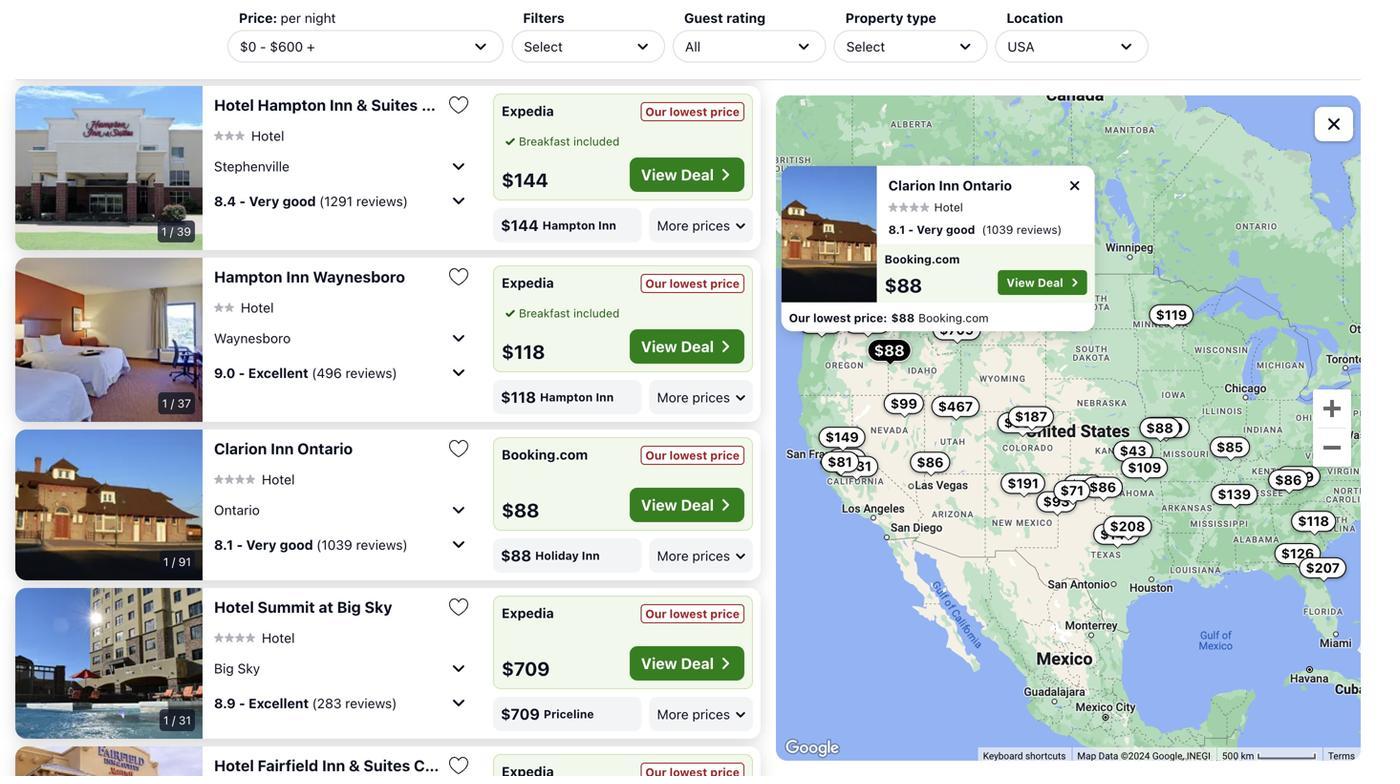 Task type: vqa. For each thing, say whether or not it's contained in the screenshot.
the $109 button at right
yes



Task type: locate. For each thing, give the bounding box(es) containing it.
$709 left priceline
[[501, 706, 540, 724]]

& inside "hotel hampton inn & suites stephenville" button
[[356, 96, 368, 114]]

select down filters
[[524, 38, 563, 54]]

expedia for $144
[[502, 103, 554, 119]]

excellent left (496
[[248, 365, 308, 381]]

$126 button down $119 $139
[[1275, 544, 1321, 565]]

excellent for inn
[[248, 365, 308, 381]]

$126 up our lowest price: $88 booking.com
[[875, 278, 908, 294]]

$169
[[797, 295, 831, 311]]

prices for $86
[[692, 46, 730, 61]]

hampton inn waynesboro, (waynesboro, usa) image
[[15, 258, 203, 422]]

more for $709
[[657, 707, 689, 723]]

clarion inn ontario, (ontario, usa) image
[[15, 430, 203, 581]]

1 / 39
[[161, 225, 191, 238]]

3 prices from the top
[[692, 390, 730, 405]]

1 horizontal spatial $118 button
[[1291, 511, 1336, 532]]

deal
[[681, 166, 714, 184], [1038, 276, 1063, 290], [681, 338, 714, 356], [681, 496, 714, 515], [681, 655, 714, 673]]

1 included from the top
[[573, 135, 620, 148]]

$126 down $119 $139
[[1281, 546, 1314, 562]]

suites left clovis
[[364, 757, 410, 776]]

0 vertical spatial included
[[573, 135, 620, 148]]

very for $144
[[249, 193, 279, 209]]

1 vertical spatial (1039
[[316, 537, 352, 553]]

4 prices from the top
[[692, 548, 730, 564]]

1 horizontal spatial $88 button
[[1140, 418, 1180, 439]]

$126
[[875, 278, 908, 294], [1281, 546, 1314, 562]]

$119 inside $119 $139
[[1283, 469, 1314, 485]]

$88 down our lowest price: $88 booking.com
[[874, 342, 905, 360]]

0 vertical spatial good
[[283, 193, 316, 209]]

hotel
[[214, 96, 254, 114], [251, 128, 284, 144], [934, 201, 963, 214], [241, 300, 274, 316], [262, 472, 295, 488], [214, 599, 254, 617], [262, 630, 295, 646], [214, 757, 254, 776]]

select
[[524, 38, 563, 54], [846, 38, 885, 54]]

1 breakfast included from the top
[[519, 135, 620, 148]]

$118 button up $207
[[1291, 511, 1336, 532]]

breakfast included
[[519, 135, 620, 148], [519, 307, 620, 320]]

8.9 - excellent (283 reviews)
[[214, 696, 397, 712]]

2 select from the left
[[846, 38, 885, 54]]

0 horizontal spatial ontario
[[214, 502, 260, 518]]

0 vertical spatial clarion inn ontario
[[889, 178, 1012, 194]]

1 horizontal spatial $119
[[1283, 469, 1314, 485]]

0 vertical spatial $126
[[875, 278, 908, 294]]

price for $144
[[710, 105, 740, 119]]

1 expedia from the top
[[502, 103, 554, 119]]

0 vertical spatial &
[[356, 96, 368, 114]]

$81 button
[[821, 452, 859, 473]]

& inside hotel fairfield inn & suites clovis button
[[349, 757, 360, 776]]

0 horizontal spatial 8.1
[[214, 537, 233, 553]]

0 horizontal spatial $118 button
[[798, 313, 843, 334]]

2 more from the top
[[657, 218, 689, 233]]

4 price from the top
[[710, 608, 740, 621]]

2 horizontal spatial ontario
[[963, 178, 1012, 194]]

$709 up priceline
[[502, 658, 550, 680]]

$119 for $119
[[1156, 307, 1187, 323]]

1 vertical spatial breakfast included button
[[502, 305, 620, 322]]

/ for hampton inn waynesboro
[[171, 397, 174, 410]]

2 vertical spatial very
[[246, 537, 276, 553]]

0 horizontal spatial clarion
[[214, 440, 267, 458]]

$118 button
[[798, 313, 843, 334], [1291, 511, 1336, 532]]

/ left 91
[[172, 556, 175, 569]]

deal for $118
[[681, 338, 714, 356]]

500 km button
[[1216, 748, 1323, 763]]

1 vertical spatial $126 button
[[1275, 544, 1321, 565]]

5 prices from the top
[[692, 707, 730, 723]]

0 vertical spatial suites
[[371, 96, 418, 114]]

- up hotel summit at big sky
[[237, 537, 243, 553]]

1 left 91
[[163, 556, 169, 569]]

deal for $88
[[681, 496, 714, 515]]

1 vertical spatial 8.1 - very good (1039 reviews)
[[214, 537, 408, 553]]

$88 inside button
[[874, 342, 905, 360]]

$200 button
[[1141, 417, 1190, 439]]

hotel button for hampton inn waynesboro
[[214, 299, 274, 316]]

/ for clarion inn ontario
[[172, 556, 175, 569]]

more for $144
[[657, 218, 689, 233]]

hotel summit at big sky, (big sky, usa) image
[[15, 589, 203, 740]]

priceline
[[544, 708, 594, 722]]

$88 right price:
[[891, 312, 915, 325]]

our lowest price: $88 booking.com
[[789, 312, 989, 325]]

suites
[[371, 96, 418, 114], [364, 757, 410, 776]]

1 horizontal spatial 8.1
[[889, 223, 905, 237]]

1 vertical spatial excellent
[[248, 365, 308, 381]]

& up stephenville button
[[356, 96, 368, 114]]

our for $144
[[645, 105, 667, 119]]

$88
[[885, 274, 922, 297], [891, 312, 915, 325], [874, 342, 905, 360], [1146, 420, 1173, 436], [502, 499, 539, 522], [501, 547, 531, 565]]

$93 $208 $88
[[1043, 420, 1173, 535]]

0 vertical spatial breakfast
[[519, 135, 570, 148]]

0 horizontal spatial waynesboro
[[214, 330, 291, 346]]

view deal button
[[630, 158, 744, 192], [998, 270, 1087, 295], [630, 330, 744, 364], [630, 488, 744, 523], [630, 647, 744, 681]]

hotel button for hotel summit at big sky
[[214, 630, 295, 647]]

& right fairfield
[[349, 757, 360, 776]]

1 vertical spatial 8.1
[[214, 537, 233, 553]]

2 breakfast included button from the top
[[502, 305, 620, 322]]

$88 up our lowest price: $88 booking.com
[[885, 274, 922, 297]]

1 horizontal spatial $86 button
[[1083, 477, 1123, 498]]

4 more prices button from the top
[[649, 539, 753, 573]]

0 vertical spatial hampton inn
[[542, 219, 616, 232]]

view for $709
[[641, 655, 677, 673]]

suites for clovis
[[364, 757, 410, 776]]

inn inside "button"
[[271, 440, 294, 458]]

1 vertical spatial hampton inn
[[540, 391, 614, 404]]

clarion inn ontario
[[889, 178, 1012, 194], [214, 440, 353, 458]]

excellent left (283
[[249, 696, 309, 712]]

waynesboro up waynesboro button
[[313, 268, 405, 286]]

close image
[[1066, 177, 1084, 194]]

3 more prices button from the top
[[649, 380, 753, 415]]

more prices
[[657, 46, 730, 61], [657, 218, 730, 233], [657, 390, 730, 405], [657, 548, 730, 564], [657, 707, 730, 723]]

/ left 39
[[170, 225, 173, 238]]

good
[[283, 193, 316, 209], [946, 223, 975, 237], [280, 537, 313, 553]]

ontario
[[963, 178, 1012, 194], [297, 440, 353, 458], [214, 502, 260, 518]]

very
[[249, 193, 279, 209], [917, 223, 943, 237], [246, 537, 276, 553]]

1 for hotel hampton inn & suites stephenville
[[161, 225, 167, 238]]

$121 button
[[800, 257, 844, 278]]

$88 up holiday
[[502, 499, 539, 522]]

$99
[[891, 396, 917, 412]]

1 / 91
[[163, 556, 191, 569]]

1 horizontal spatial $126 button
[[1275, 544, 1321, 565]]

km
[[1241, 751, 1254, 762]]

hampton inn for $144
[[542, 219, 616, 232]]

/ left 37
[[171, 397, 174, 410]]

view deal for $709
[[641, 655, 714, 673]]

$88 button down our lowest price: $88 booking.com
[[867, 339, 911, 362]]

$88 button up the $43
[[1140, 418, 1180, 439]]

breakfast included for $144
[[519, 135, 620, 148]]

- for 8.4
[[239, 193, 246, 209]]

3 price from the top
[[710, 449, 740, 463]]

inn inside button
[[286, 268, 309, 286]]

1 vertical spatial $119 button
[[1276, 467, 1321, 488]]

+
[[307, 38, 315, 54]]

suites up stephenville button
[[371, 96, 418, 114]]

lowest for $144
[[670, 105, 707, 119]]

very for $88
[[246, 537, 276, 553]]

8.1 - very good (1039 reviews)
[[889, 223, 1062, 237], [214, 537, 408, 553]]

$88 up the $43
[[1146, 420, 1173, 436]]

0 vertical spatial $88 button
[[867, 339, 911, 362]]

1 breakfast included button from the top
[[502, 133, 620, 150]]

0 horizontal spatial $119 button
[[1149, 305, 1194, 326]]

1 left 39
[[161, 225, 167, 238]]

$191
[[1008, 476, 1039, 492]]

2 vertical spatial $709
[[501, 706, 540, 724]]

more
[[657, 46, 689, 61], [657, 218, 689, 233], [657, 390, 689, 405], [657, 548, 689, 564], [657, 707, 689, 723]]

$136
[[850, 316, 884, 331]]

2 prices from the top
[[692, 218, 730, 233]]

- right "8.4"
[[239, 193, 246, 209]]

1 horizontal spatial $126
[[1281, 546, 1314, 562]]

2 vertical spatial ontario
[[214, 502, 260, 518]]

breakfast included button
[[502, 133, 620, 150], [502, 305, 620, 322]]

1 vertical spatial breakfast
[[519, 307, 570, 320]]

0 horizontal spatial stephenville
[[214, 158, 289, 174]]

stephenville inside button
[[214, 158, 289, 174]]

(1039
[[982, 223, 1014, 237], [316, 537, 352, 553]]

- right 9.0
[[239, 365, 245, 381]]

1 vertical spatial expedia
[[502, 275, 554, 291]]

$72
[[834, 452, 859, 467]]

$131 button
[[834, 457, 878, 478]]

price for $118
[[710, 277, 740, 291]]

more prices for $86
[[657, 46, 730, 61]]

1 vertical spatial big
[[214, 661, 234, 677]]

1 left 37
[[162, 397, 167, 410]]

& for hampton
[[356, 96, 368, 114]]

/ left 31
[[172, 714, 175, 728]]

5 more prices from the top
[[657, 707, 730, 723]]

more for $88
[[657, 548, 689, 564]]

suites inside hotel fairfield inn & suites clovis button
[[364, 757, 410, 776]]

- for 9.1
[[236, 21, 243, 37]]

ontario button
[[214, 495, 470, 526]]

1 vertical spatial $119
[[1283, 469, 1314, 485]]

2 more prices from the top
[[657, 218, 730, 233]]

0 vertical spatial breakfast included button
[[502, 133, 620, 150]]

$86 $86
[[917, 455, 1302, 488]]

$88 button
[[867, 339, 911, 362], [1140, 418, 1180, 439]]

2 breakfast included from the top
[[519, 307, 620, 320]]

3 more from the top
[[657, 390, 689, 405]]

$72 button
[[827, 449, 866, 470]]

0 vertical spatial 8.1
[[889, 223, 905, 237]]

view deal for $88
[[641, 496, 714, 515]]

0 vertical spatial breakfast included
[[519, 135, 620, 148]]

0 vertical spatial big
[[337, 599, 361, 617]]

$136 button
[[844, 313, 890, 334]]

1 vertical spatial $126
[[1281, 546, 1314, 562]]

1 select from the left
[[524, 38, 563, 54]]

excellent
[[246, 21, 306, 37], [248, 365, 308, 381], [249, 696, 309, 712]]

5 more prices button from the top
[[649, 698, 753, 732]]

ontario inside "button"
[[297, 440, 353, 458]]

$71
[[1060, 483, 1084, 499]]

0 vertical spatial (1039
[[982, 223, 1014, 237]]

hampton inside hampton inn waynesboro button
[[214, 268, 282, 286]]

waynesboro up 9.0
[[214, 330, 291, 346]]

big right at
[[337, 599, 361, 617]]

1 horizontal spatial sky
[[365, 599, 392, 617]]

$0
[[240, 38, 256, 54]]

1 vertical spatial clarion inn ontario
[[214, 440, 353, 458]]

1 price from the top
[[710, 105, 740, 119]]

2 price from the top
[[710, 277, 740, 291]]

37
[[177, 397, 191, 410]]

1 horizontal spatial $119 button
[[1276, 467, 1321, 488]]

3 our lowest price from the top
[[645, 449, 740, 463]]

1 for hotel summit at big sky
[[163, 714, 169, 728]]

1 our lowest price from the top
[[645, 105, 740, 119]]

1 vertical spatial $88 button
[[1140, 418, 1180, 439]]

good for $88
[[280, 537, 313, 553]]

- right 9.1
[[236, 21, 243, 37]]

view deal
[[641, 166, 714, 184], [1007, 276, 1063, 290], [641, 338, 714, 356], [641, 496, 714, 515], [641, 655, 714, 673]]

0 horizontal spatial $119
[[1156, 307, 1187, 323]]

$86 down filters
[[501, 44, 531, 63]]

$88 left holiday
[[501, 547, 531, 565]]

$139 button
[[1211, 485, 1258, 506]]

1 more from the top
[[657, 46, 689, 61]]

1 vertical spatial ontario
[[297, 440, 353, 458]]

breakfast for $144
[[519, 135, 570, 148]]

0 vertical spatial $118 button
[[798, 313, 843, 334]]

stephenville inside button
[[421, 96, 513, 114]]

excellent up $0 - $600 +
[[246, 21, 306, 37]]

hotel hampton inn & suites stephenville button
[[214, 96, 513, 115]]

1 more prices button from the top
[[649, 36, 753, 71]]

expedia
[[502, 103, 554, 119], [502, 275, 554, 291], [502, 606, 554, 622]]

0 vertical spatial $119
[[1156, 307, 1187, 323]]

4 more from the top
[[657, 548, 689, 564]]

suites inside "hotel hampton inn & suites stephenville" button
[[371, 96, 418, 114]]

1 horizontal spatial ontario
[[297, 440, 353, 458]]

1 horizontal spatial (1039
[[982, 223, 1014, 237]]

our lowest price for $144
[[645, 105, 740, 119]]

$118 button down $169 on the top right of the page
[[798, 313, 843, 334]]

2 breakfast from the top
[[519, 307, 570, 320]]

0 vertical spatial $709
[[939, 322, 974, 338]]

0 vertical spatial very
[[249, 193, 279, 209]]

reviews)
[[351, 21, 403, 37], [356, 193, 408, 209], [1017, 223, 1062, 237], [345, 365, 397, 381], [356, 537, 408, 553], [345, 696, 397, 712]]

$144 button
[[1093, 524, 1140, 545]]

0 vertical spatial expedia
[[502, 103, 554, 119]]

0 vertical spatial 8.1 - very good (1039 reviews)
[[889, 223, 1062, 237]]

$126 button up our lowest price: $88 booking.com
[[868, 276, 915, 297]]

$119 inside button
[[1156, 307, 1187, 323]]

good for $144
[[283, 193, 316, 209]]

2 more prices button from the top
[[649, 208, 753, 243]]

big up the '8.9'
[[214, 661, 234, 677]]

0 vertical spatial clarion
[[889, 178, 936, 194]]

price for $88
[[710, 449, 740, 463]]

0 vertical spatial sky
[[365, 599, 392, 617]]

1 horizontal spatial waynesboro
[[313, 268, 405, 286]]

0 vertical spatial stephenville
[[421, 96, 513, 114]]

2 vertical spatial good
[[280, 537, 313, 553]]

sky right at
[[365, 599, 392, 617]]

hotel fairfield inn & suites clovis button
[[214, 757, 459, 776]]

$86
[[501, 44, 531, 63], [917, 455, 944, 470], [1275, 472, 1302, 488], [1089, 480, 1116, 496]]

more prices for $118
[[657, 390, 730, 405]]

5 more from the top
[[657, 707, 689, 723]]

1 vertical spatial stephenville
[[214, 158, 289, 174]]

expedia for $118
[[502, 275, 554, 291]]

0 horizontal spatial (1039
[[316, 537, 352, 553]]

price for $709
[[710, 608, 740, 621]]

more for $86
[[657, 46, 689, 61]]

1 vertical spatial $118 button
[[1291, 511, 1336, 532]]

prices for $709
[[692, 707, 730, 723]]

1 horizontal spatial clarion inn ontario
[[889, 178, 1012, 194]]

8.4
[[214, 193, 236, 209]]

$131
[[841, 459, 872, 475]]

select down property
[[846, 38, 885, 54]]

waynesboro
[[313, 268, 405, 286], [214, 330, 291, 346]]

-
[[236, 21, 243, 37], [260, 38, 266, 54], [239, 193, 246, 209], [908, 223, 914, 237], [239, 365, 245, 381], [237, 537, 243, 553], [239, 696, 245, 712]]

view deal for $144
[[641, 166, 714, 184]]

$709 up $467 at the right bottom
[[939, 322, 974, 338]]

- for 8.9
[[239, 696, 245, 712]]

2 vertical spatial expedia
[[502, 606, 554, 622]]

0 vertical spatial waynesboro
[[313, 268, 405, 286]]

1 left 31
[[163, 714, 169, 728]]

hotel fairfield inn & suites clovis, (clovis, usa) image
[[15, 747, 203, 777]]

$119
[[1156, 307, 1187, 323], [1283, 469, 1314, 485]]

0 horizontal spatial $126
[[875, 278, 908, 294]]

breakfast for $118
[[519, 307, 570, 320]]

hampton inn for $118
[[540, 391, 614, 404]]

2 expedia from the top
[[502, 275, 554, 291]]

our for $118
[[645, 277, 667, 291]]

inn
[[330, 96, 353, 114], [939, 178, 960, 194], [598, 219, 616, 232], [286, 268, 309, 286], [596, 391, 614, 404], [271, 440, 294, 458], [582, 550, 600, 563], [322, 757, 345, 776]]

more for $118
[[657, 390, 689, 405]]

keyboard shortcuts button
[[983, 750, 1066, 763]]

deal for $709
[[681, 655, 714, 673]]

hampton
[[258, 96, 326, 114], [542, 219, 595, 232], [214, 268, 282, 286], [540, 391, 593, 404]]

breakfast included button for $118
[[502, 305, 620, 322]]

0 vertical spatial $144
[[502, 169, 548, 191]]

2 our lowest price from the top
[[645, 277, 740, 291]]

1 horizontal spatial stephenville
[[421, 96, 513, 114]]

$109 button
[[1121, 458, 1168, 479]]

sky up 8.9 - excellent (283 reviews)
[[238, 661, 260, 677]]

1 vertical spatial &
[[349, 757, 360, 776]]

91
[[179, 556, 191, 569]]

sky
[[365, 599, 392, 617], [238, 661, 260, 677]]

4 our lowest price from the top
[[645, 608, 740, 621]]

clarion inn ontario inside clarion inn ontario "button"
[[214, 440, 353, 458]]

31
[[179, 714, 191, 728]]

4 more prices from the top
[[657, 548, 730, 564]]

hotel inside "hotel hampton inn & suites stephenville" button
[[214, 96, 254, 114]]

1 / 31
[[163, 714, 191, 728]]

0 vertical spatial $119 button
[[1149, 305, 1194, 326]]

$85 button
[[1210, 437, 1250, 458]]

0 horizontal spatial $86 button
[[910, 452, 950, 473]]

1 vertical spatial sky
[[238, 661, 260, 677]]

2 included from the top
[[573, 307, 620, 320]]

fairfield
[[258, 757, 318, 776]]

1 breakfast from the top
[[519, 135, 570, 148]]

1 vertical spatial very
[[917, 223, 943, 237]]

0 horizontal spatial clarion inn ontario
[[214, 440, 353, 458]]

1 more prices from the top
[[657, 46, 730, 61]]

- right the '8.9'
[[239, 696, 245, 712]]

0 horizontal spatial select
[[524, 38, 563, 54]]

1 prices from the top
[[692, 46, 730, 61]]

hotel inside 'hotel summit at big sky' button
[[214, 599, 254, 617]]

- right $0
[[260, 38, 266, 54]]

1 vertical spatial breakfast included
[[519, 307, 620, 320]]

hampton inside "hotel hampton inn & suites stephenville" button
[[258, 96, 326, 114]]

&
[[356, 96, 368, 114], [349, 757, 360, 776]]

$119 $139
[[1218, 469, 1314, 503]]

1 horizontal spatial select
[[846, 38, 885, 54]]

$88 inside "$93 $208 $88"
[[1146, 420, 1173, 436]]

hotel summit at big sky
[[214, 599, 392, 617]]

3 more prices from the top
[[657, 390, 730, 405]]

0 horizontal spatial $126 button
[[868, 276, 915, 297]]

1 vertical spatial included
[[573, 307, 620, 320]]

1 vertical spatial $709
[[502, 658, 550, 680]]

$85 $81
[[828, 439, 1243, 470]]

clarion inn ontario image
[[782, 166, 877, 303]]

0 horizontal spatial sky
[[238, 661, 260, 677]]

2 vertical spatial $144
[[1100, 527, 1134, 543]]

$118
[[805, 316, 837, 331], [502, 341, 545, 363], [501, 388, 536, 407], [1298, 514, 1329, 530]]

1 vertical spatial clarion
[[214, 440, 267, 458]]



Task type: describe. For each thing, give the bounding box(es) containing it.
select for property type
[[846, 38, 885, 54]]

(1291
[[319, 193, 353, 209]]

$208
[[1110, 519, 1145, 535]]

(283
[[312, 696, 342, 712]]

8.9
[[214, 696, 236, 712]]

1 vertical spatial good
[[946, 223, 975, 237]]

map data ©2024 google, inegi
[[1077, 751, 1211, 762]]

more prices button for $88
[[649, 539, 753, 573]]

0 horizontal spatial $88 button
[[867, 339, 911, 362]]

2 horizontal spatial $86 button
[[1268, 470, 1309, 491]]

$86 right $139
[[1275, 472, 1302, 488]]

hotel hampton inn & suites stephenville
[[214, 96, 513, 114]]

summit
[[258, 599, 315, 617]]

& for fairfield
[[349, 757, 360, 776]]

$395
[[1004, 415, 1039, 431]]

view for $144
[[641, 166, 677, 184]]

$89
[[1070, 478, 1097, 493]]

500 km
[[1222, 751, 1257, 762]]

lowest for $88
[[670, 449, 707, 463]]

included for $144
[[573, 135, 620, 148]]

$709 button
[[933, 320, 981, 341]]

deal for $144
[[681, 166, 714, 184]]

1 vertical spatial waynesboro
[[214, 330, 291, 346]]

- right clarion inn ontario image
[[908, 223, 914, 237]]

$81
[[828, 454, 852, 470]]

$187 button
[[1008, 407, 1054, 428]]

price:
[[854, 312, 887, 325]]

$600
[[270, 38, 303, 54]]

more prices button for $144
[[649, 208, 753, 243]]

0 horizontal spatial big
[[214, 661, 234, 677]]

$467
[[938, 399, 973, 415]]

9.0
[[214, 365, 235, 381]]

hotel inside hotel fairfield inn & suites clovis button
[[214, 757, 254, 776]]

hotel hampton inn & suites stephenville, (stephenville, usa) image
[[15, 86, 203, 250]]

$43 $131
[[841, 443, 1146, 475]]

lowest for $709
[[670, 608, 707, 621]]

data
[[1099, 751, 1118, 762]]

map
[[1077, 751, 1096, 762]]

$109
[[1128, 460, 1161, 476]]

more prices for $144
[[657, 218, 730, 233]]

all
[[685, 38, 701, 54]]

our for $88
[[645, 449, 667, 463]]

property
[[845, 10, 903, 26]]

shortcuts
[[1025, 751, 1066, 762]]

terms
[[1328, 751, 1355, 762]]

$187
[[1015, 409, 1047, 425]]

$709 inside button
[[939, 322, 974, 338]]

view for $88
[[641, 496, 677, 515]]

breakfast included button for $144
[[502, 133, 620, 150]]

/ for hotel hampton inn & suites stephenville
[[170, 225, 173, 238]]

$71 button
[[1054, 481, 1090, 502]]

big sky
[[214, 661, 260, 677]]

property type
[[845, 10, 936, 26]]

0 vertical spatial excellent
[[246, 21, 306, 37]]

0 vertical spatial $126 button
[[868, 276, 915, 297]]

1 vertical spatial $144
[[501, 216, 539, 235]]

$191 button
[[1001, 473, 1045, 494]]

/ for hotel summit at big sky
[[172, 714, 175, 728]]

0 vertical spatial ontario
[[963, 178, 1012, 194]]

- for 9.0
[[239, 365, 245, 381]]

(496
[[312, 365, 342, 381]]

more prices for $709
[[657, 707, 730, 723]]

prices for $88
[[692, 548, 730, 564]]

map region
[[776, 96, 1361, 762]]

$85
[[1217, 439, 1243, 455]]

$207 button
[[1299, 558, 1347, 579]]

lowest for $118
[[670, 277, 707, 291]]

$169 button
[[791, 293, 837, 314]]

holiday inn
[[535, 550, 600, 563]]

1 horizontal spatial big
[[337, 599, 361, 617]]

terms link
[[1328, 751, 1355, 762]]

©2024
[[1121, 751, 1150, 762]]

$149 button
[[819, 427, 866, 448]]

$208 button
[[1103, 516, 1152, 538]]

keyboard
[[983, 751, 1023, 762]]

waynesboro button
[[214, 323, 470, 354]]

price:
[[239, 10, 277, 26]]

at
[[319, 599, 333, 617]]

hampton inn waynesboro button
[[214, 268, 440, 287]]

keyboard shortcuts
[[983, 751, 1066, 762]]

more prices button for $86
[[649, 36, 753, 71]]

ontario inside button
[[214, 502, 260, 518]]

clovis
[[414, 757, 459, 776]]

$207
[[1306, 560, 1340, 576]]

$43 button
[[1113, 441, 1153, 462]]

1 horizontal spatial clarion
[[889, 178, 936, 194]]

location
[[1007, 10, 1063, 26]]

$89 button
[[1063, 475, 1104, 496]]

filters
[[523, 10, 565, 26]]

$0 - $600 +
[[240, 38, 315, 54]]

google,
[[1152, 751, 1184, 762]]

clarion inn ontario button
[[214, 440, 440, 459]]

view deal for $118
[[641, 338, 714, 356]]

our lowest price for $88
[[645, 449, 740, 463]]

prices for $144
[[692, 218, 730, 233]]

$86 down $467 button
[[917, 455, 944, 470]]

clarion inside clarion inn ontario "button"
[[214, 440, 267, 458]]

0 horizontal spatial 8.1 - very good (1039 reviews)
[[214, 537, 408, 553]]

$467 button
[[932, 396, 980, 417]]

night
[[305, 10, 336, 26]]

our lowest price for $118
[[645, 277, 740, 291]]

price: per night
[[239, 10, 336, 26]]

prices for $118
[[692, 390, 730, 405]]

$139
[[1218, 487, 1251, 503]]

breakfast included for $118
[[519, 307, 620, 320]]

9.1
[[214, 21, 233, 37]]

- for 8.1
[[237, 537, 243, 553]]

more prices for $88
[[657, 548, 730, 564]]

suites for stephenville
[[371, 96, 418, 114]]

guest
[[684, 10, 723, 26]]

$144 inside button
[[1100, 527, 1134, 543]]

hotel fairfield inn & suites clovis
[[214, 757, 459, 776]]

$119 for $119 $139
[[1283, 469, 1314, 485]]

9.0 - excellent (496 reviews)
[[214, 365, 397, 381]]

more prices button for $709
[[649, 698, 753, 732]]

stephenville button
[[214, 151, 470, 182]]

1 for hampton inn waynesboro
[[162, 397, 167, 410]]

rating
[[726, 10, 766, 26]]

500
[[1222, 751, 1239, 762]]

8.4 - very good (1291 reviews)
[[214, 193, 408, 209]]

type
[[907, 10, 936, 26]]

holiday
[[535, 550, 579, 563]]

hotel button for hotel hampton inn & suites stephenville
[[214, 127, 284, 144]]

$93
[[1043, 494, 1070, 510]]

hotel button for clarion inn ontario
[[214, 471, 295, 488]]

baymont inn & suites knoxville cedar bluff, (knoxville, usa) image
[[15, 0, 203, 78]]

included for $118
[[573, 307, 620, 320]]

1 for clarion inn ontario
[[163, 556, 169, 569]]

$93 button
[[1036, 492, 1076, 513]]

39
[[177, 225, 191, 238]]

3 expedia from the top
[[502, 606, 554, 622]]

9.1 - excellent (4393 reviews)
[[214, 21, 403, 37]]

google image
[[781, 737, 844, 762]]

our for $709
[[645, 608, 667, 621]]

$86 right $71
[[1089, 480, 1116, 496]]

$99 button
[[884, 394, 924, 415]]

more prices button for $118
[[649, 380, 753, 415]]

select for filters
[[524, 38, 563, 54]]

1 horizontal spatial 8.1 - very good (1039 reviews)
[[889, 223, 1062, 237]]

hampton inn waynesboro
[[214, 268, 405, 286]]

$121
[[806, 260, 837, 275]]

our lowest price for $709
[[645, 608, 740, 621]]

view for $118
[[641, 338, 677, 356]]

excellent for summit
[[249, 696, 309, 712]]



